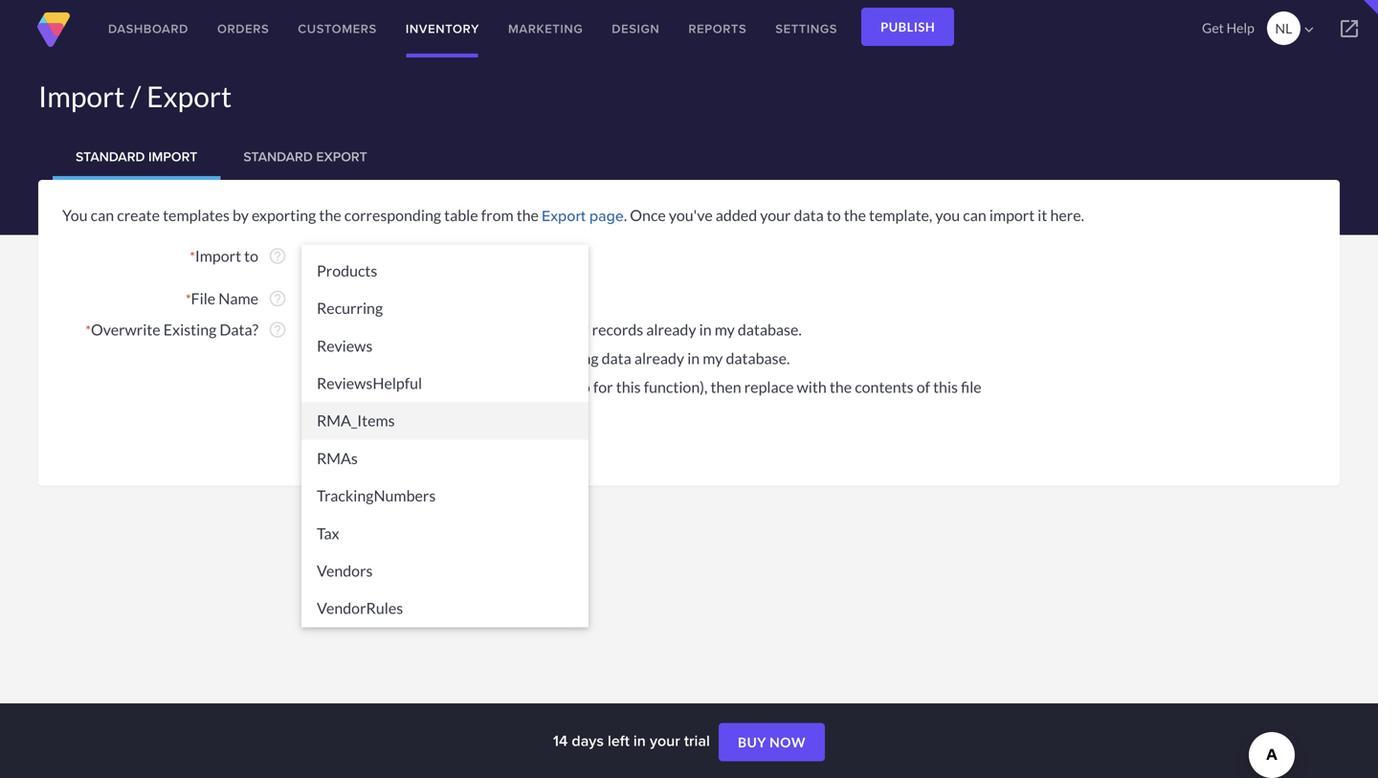 Task type: describe. For each thing, give the bounding box(es) containing it.
publish
[[881, 19, 936, 34]]

reviewshelpful
[[317, 374, 422, 393]]

1 can from the left
[[91, 206, 114, 225]]

you
[[936, 206, 960, 225]]

it
[[1038, 206, 1048, 225]]

standard export link
[[221, 134, 390, 180]]

tax
[[317, 524, 340, 543]]

products
[[317, 261, 378, 280]]

no
[[536, 378, 553, 396]]

to inside * import to help_outline
[[244, 247, 259, 265]]

existing
[[163, 320, 217, 339]]

1 this from the left
[[616, 378, 641, 396]]

new for data,
[[376, 320, 404, 339]]

* for * file name help_outline
[[186, 291, 191, 307]]

3 help_outline from the top
[[268, 320, 287, 339]]

0 vertical spatial any
[[565, 320, 589, 339]]

0 horizontal spatial export
[[147, 79, 232, 113]]

import up rmas
[[321, 423, 372, 438]]

/
[[130, 79, 141, 113]]

upload new data, but do not change any records already in my database.
[[325, 320, 802, 339]]

data,
[[407, 320, 440, 339]]

delete all existing data (there is no undo for this function), then replace with the contents of this file
[[325, 378, 982, 396]]

0 vertical spatial database.
[[738, 320, 802, 339]]

data down data,
[[407, 349, 437, 367]]

rmas
[[317, 449, 358, 468]]

exporting
[[252, 206, 316, 225]]

import link
[[302, 411, 391, 449]]

import inside * import to help_outline
[[195, 247, 241, 265]]

marketing
[[508, 20, 583, 38]]

standard for standard import
[[76, 147, 145, 167]]

all
[[373, 378, 388, 396]]

and
[[440, 349, 465, 367]]

(there
[[479, 378, 520, 396]]

vendors
[[317, 562, 373, 580]]

templates
[[163, 206, 230, 225]]

0 vertical spatial in
[[700, 320, 712, 339]]

trackingnumbers
[[317, 486, 436, 505]]

0 horizontal spatial your
[[650, 730, 681, 752]]

rma_items
[[317, 411, 395, 430]]

2 horizontal spatial export
[[542, 204, 586, 227]]

0 horizontal spatial existing
[[391, 378, 443, 396]]

* import to help_outline
[[190, 247, 287, 266]]

data inside you can create templates by exporting the corresponding table from the export page . once you've added your data to the template, you can import it here.
[[794, 206, 824, 225]]

you've
[[669, 206, 713, 225]]

import
[[990, 206, 1035, 225]]

2 vertical spatial in
[[634, 730, 646, 752]]

design
[[612, 20, 660, 38]]

0 horizontal spatial any
[[520, 349, 544, 367]]

added
[[716, 206, 757, 225]]

file
[[961, 378, 982, 396]]

for
[[594, 378, 613, 396]]

your inside you can create templates by exporting the corresponding table from the export page . once you've added your data to the template, you can import it here.
[[760, 206, 791, 225]]

but
[[443, 320, 466, 339]]

standard import
[[76, 147, 198, 167]]


[[1301, 21, 1318, 38]]

template,
[[869, 206, 933, 225]]

customers
[[298, 20, 377, 38]]

1 vertical spatial database.
[[726, 349, 790, 367]]

table
[[444, 206, 478, 225]]

you can create templates by exporting the corresponding table from the export page . once you've added your data to the template, you can import it here.
[[62, 204, 1085, 227]]

1 vertical spatial my
[[703, 349, 723, 367]]

overwrite
[[91, 320, 161, 339]]

product_keys
[[317, 224, 409, 242]]

do
[[469, 320, 486, 339]]

is
[[523, 378, 533, 396]]


[[1338, 17, 1361, 40]]

with
[[797, 378, 827, 396]]

new for data
[[376, 349, 404, 367]]

help
[[1227, 20, 1255, 36]]

upload for upload new data, but do not change any records already in my database.
[[325, 320, 373, 339]]

* file name help_outline
[[186, 289, 287, 308]]

import left /
[[38, 79, 125, 113]]

buy now
[[738, 734, 806, 751]]

data?
[[220, 320, 259, 339]]

2 this from the left
[[934, 378, 958, 396]]

export page link
[[542, 204, 624, 227]]

records
[[592, 320, 644, 339]]

recurring
[[317, 299, 383, 317]]

now
[[770, 734, 806, 751]]



Task type: locate. For each thing, give the bounding box(es) containing it.
new
[[376, 320, 404, 339], [376, 349, 404, 367]]

0 vertical spatial *
[[190, 248, 195, 265]]

days
[[572, 730, 604, 752]]

1 vertical spatial new
[[376, 349, 404, 367]]

1 vertical spatial in
[[688, 349, 700, 367]]

delete
[[325, 378, 370, 396]]

here.
[[1051, 206, 1085, 225]]

file
[[191, 289, 216, 308]]

1 vertical spatial your
[[650, 730, 681, 752]]

upload for upload new data and replace any existing data already in my database.
[[325, 349, 373, 367]]

corresponding
[[344, 206, 441, 225]]

dashboard link
[[94, 0, 203, 57]]

import up templates
[[148, 147, 198, 167]]

in up then
[[700, 320, 712, 339]]

the
[[319, 206, 341, 225], [517, 206, 539, 225], [844, 206, 866, 225], [830, 378, 852, 396]]

help_outline right data?
[[268, 320, 287, 339]]

trial
[[684, 730, 710, 752]]

nl
[[1276, 20, 1293, 36]]

new up all
[[376, 349, 404, 367]]

0 horizontal spatial standard
[[76, 147, 145, 167]]

database.
[[738, 320, 802, 339], [726, 349, 790, 367]]

from
[[481, 206, 514, 225]]

*
[[190, 248, 195, 265], [186, 291, 191, 307], [86, 322, 91, 338]]

2 new from the top
[[376, 349, 404, 367]]

contents
[[855, 378, 914, 396]]

0 vertical spatial your
[[760, 206, 791, 225]]

1 vertical spatial help_outline
[[268, 289, 287, 308]]

1 vertical spatial already
[[635, 349, 685, 367]]

0 vertical spatial already
[[646, 320, 697, 339]]

* for * overwrite existing data? help_outline
[[86, 322, 91, 338]]

0 vertical spatial new
[[376, 320, 404, 339]]

in right "left"
[[634, 730, 646, 752]]

1 vertical spatial any
[[520, 349, 544, 367]]

import up file
[[195, 247, 241, 265]]

existing right all
[[391, 378, 443, 396]]

not
[[489, 320, 512, 339]]

change
[[515, 320, 562, 339]]

1 horizontal spatial can
[[963, 206, 987, 225]]

14
[[553, 730, 568, 752]]

help_outline down exporting
[[268, 247, 287, 266]]

your
[[760, 206, 791, 225], [650, 730, 681, 752]]

0 vertical spatial export
[[147, 79, 232, 113]]

upload down recurring in the top left of the page
[[325, 320, 373, 339]]

1 horizontal spatial to
[[827, 206, 841, 225]]

get help
[[1203, 20, 1255, 36]]

the right from
[[517, 206, 539, 225]]

export
[[147, 79, 232, 113], [316, 147, 367, 167], [542, 204, 586, 227]]

the right with
[[830, 378, 852, 396]]

* inside * overwrite existing data? help_outline
[[86, 322, 91, 338]]

orders
[[217, 20, 269, 38]]

settings
[[776, 20, 838, 38]]

reports
[[689, 20, 747, 38]]

0 vertical spatial upload
[[325, 320, 373, 339]]

undo
[[556, 378, 591, 396]]

1 horizontal spatial standard
[[243, 147, 313, 167]]

standard up create
[[76, 147, 145, 167]]

existing up "undo"
[[547, 349, 599, 367]]

my
[[715, 320, 735, 339], [703, 349, 723, 367]]

standard
[[76, 147, 145, 167], [243, 147, 313, 167]]

replace
[[468, 349, 517, 367], [745, 378, 794, 396]]

can right you at the top of page
[[91, 206, 114, 225]]

buy
[[738, 734, 767, 751]]

1 vertical spatial upload
[[325, 349, 373, 367]]

to left template,
[[827, 206, 841, 225]]

upload up the "delete"
[[325, 349, 373, 367]]

the right exporting
[[319, 206, 341, 225]]

1 vertical spatial to
[[244, 247, 259, 265]]

help_outline for * file name help_outline
[[268, 289, 287, 308]]

* for * import to help_outline
[[190, 248, 195, 265]]

replace left with
[[745, 378, 794, 396]]

1 vertical spatial export
[[316, 147, 367, 167]]

function),
[[644, 378, 708, 396]]

2 vertical spatial export
[[542, 204, 586, 227]]

export left the page
[[542, 204, 586, 227]]

2 upload from the top
[[325, 349, 373, 367]]

data down records
[[602, 349, 632, 367]]

1 horizontal spatial export
[[316, 147, 367, 167]]

1 upload from the top
[[325, 320, 373, 339]]

14 days left in your trial
[[553, 730, 714, 752]]

left
[[608, 730, 630, 752]]

page
[[590, 204, 624, 227]]

help_outline
[[268, 247, 287, 266], [268, 289, 287, 308], [268, 320, 287, 339]]

in up function),
[[688, 349, 700, 367]]

publish button
[[862, 8, 955, 46]]

1 vertical spatial *
[[186, 291, 191, 307]]

then
[[711, 378, 742, 396]]

of
[[917, 378, 931, 396]]

buy now link
[[719, 723, 825, 762]]

can right the you
[[963, 206, 987, 225]]

1 standard from the left
[[76, 147, 145, 167]]

vendorrules
[[317, 599, 403, 618]]

* inside * file name help_outline
[[186, 291, 191, 307]]

standard for standard export
[[243, 147, 313, 167]]

your right added at the right of the page
[[760, 206, 791, 225]]

inventory
[[406, 20, 480, 38]]

new left data,
[[376, 320, 404, 339]]

1 horizontal spatial existing
[[547, 349, 599, 367]]

help_outline right name
[[268, 289, 287, 308]]

this right of
[[934, 378, 958, 396]]

standard inside standard import link
[[76, 147, 145, 167]]

once
[[630, 206, 666, 225]]

2 vertical spatial *
[[86, 322, 91, 338]]

standard inside standard export link
[[243, 147, 313, 167]]

database. up then
[[726, 349, 790, 367]]

2 can from the left
[[963, 206, 987, 225]]

2 standard from the left
[[243, 147, 313, 167]]

name
[[219, 289, 259, 308]]

create
[[117, 206, 160, 225]]

dashboard
[[108, 20, 189, 38]]

1 help_outline from the top
[[268, 247, 287, 266]]

data right added at the right of the page
[[794, 206, 824, 225]]

standard import link
[[53, 134, 221, 180]]

nl 
[[1276, 20, 1318, 38]]

2 vertical spatial help_outline
[[268, 320, 287, 339]]

0 vertical spatial my
[[715, 320, 735, 339]]

to
[[827, 206, 841, 225], [244, 247, 259, 265]]

* inside * import to help_outline
[[190, 248, 195, 265]]

0 vertical spatial help_outline
[[268, 247, 287, 266]]

0 vertical spatial to
[[827, 206, 841, 225]]

by
[[233, 206, 249, 225]]

1 new from the top
[[376, 320, 404, 339]]

0 horizontal spatial can
[[91, 206, 114, 225]]

in
[[700, 320, 712, 339], [688, 349, 700, 367], [634, 730, 646, 752]]

reviews
[[317, 336, 373, 355]]

0 vertical spatial existing
[[547, 349, 599, 367]]

1 horizontal spatial this
[[934, 378, 958, 396]]

already right records
[[646, 320, 697, 339]]

already up the delete all existing data (there is no undo for this function), then replace with the contents of this file
[[635, 349, 685, 367]]

data down and
[[446, 378, 476, 396]]

to down by
[[244, 247, 259, 265]]

None file field
[[302, 287, 543, 306]]

1 vertical spatial replace
[[745, 378, 794, 396]]

0 horizontal spatial to
[[244, 247, 259, 265]]

export up corresponding
[[316, 147, 367, 167]]

0 horizontal spatial this
[[616, 378, 641, 396]]

any up upload new data and replace any existing data already in my database.
[[565, 320, 589, 339]]

database. up with
[[738, 320, 802, 339]]

you
[[62, 206, 88, 225]]

1 vertical spatial existing
[[391, 378, 443, 396]]

any up is
[[520, 349, 544, 367]]

get
[[1203, 20, 1224, 36]]

2 help_outline from the top
[[268, 289, 287, 308]]

1 horizontal spatial replace
[[745, 378, 794, 396]]

already
[[646, 320, 697, 339], [635, 349, 685, 367]]

* overwrite existing data? help_outline
[[86, 320, 287, 339]]

to inside you can create templates by exporting the corresponding table from the export page . once you've added your data to the template, you can import it here.
[[827, 206, 841, 225]]

existing
[[547, 349, 599, 367], [391, 378, 443, 396]]

replace up (there
[[468, 349, 517, 367]]

help_outline for * import to help_outline
[[268, 247, 287, 266]]

import / export
[[38, 79, 232, 113]]

0 horizontal spatial replace
[[468, 349, 517, 367]]

 link
[[1321, 0, 1379, 57]]

this
[[616, 378, 641, 396], [934, 378, 958, 396]]

standard up exporting
[[243, 147, 313, 167]]

upload new data and replace any existing data already in my database.
[[325, 349, 790, 367]]

.
[[624, 206, 627, 225]]

any
[[565, 320, 589, 339], [520, 349, 544, 367]]

your left trial
[[650, 730, 681, 752]]

0 vertical spatial replace
[[468, 349, 517, 367]]

export right /
[[147, 79, 232, 113]]

1 horizontal spatial any
[[565, 320, 589, 339]]

this right for
[[616, 378, 641, 396]]

can
[[91, 206, 114, 225], [963, 206, 987, 225]]

the left template,
[[844, 206, 866, 225]]

1 horizontal spatial your
[[760, 206, 791, 225]]

standard export
[[243, 147, 367, 167]]



Task type: vqa. For each thing, say whether or not it's contained in the screenshot.
 for   PayPal Currency Code
no



